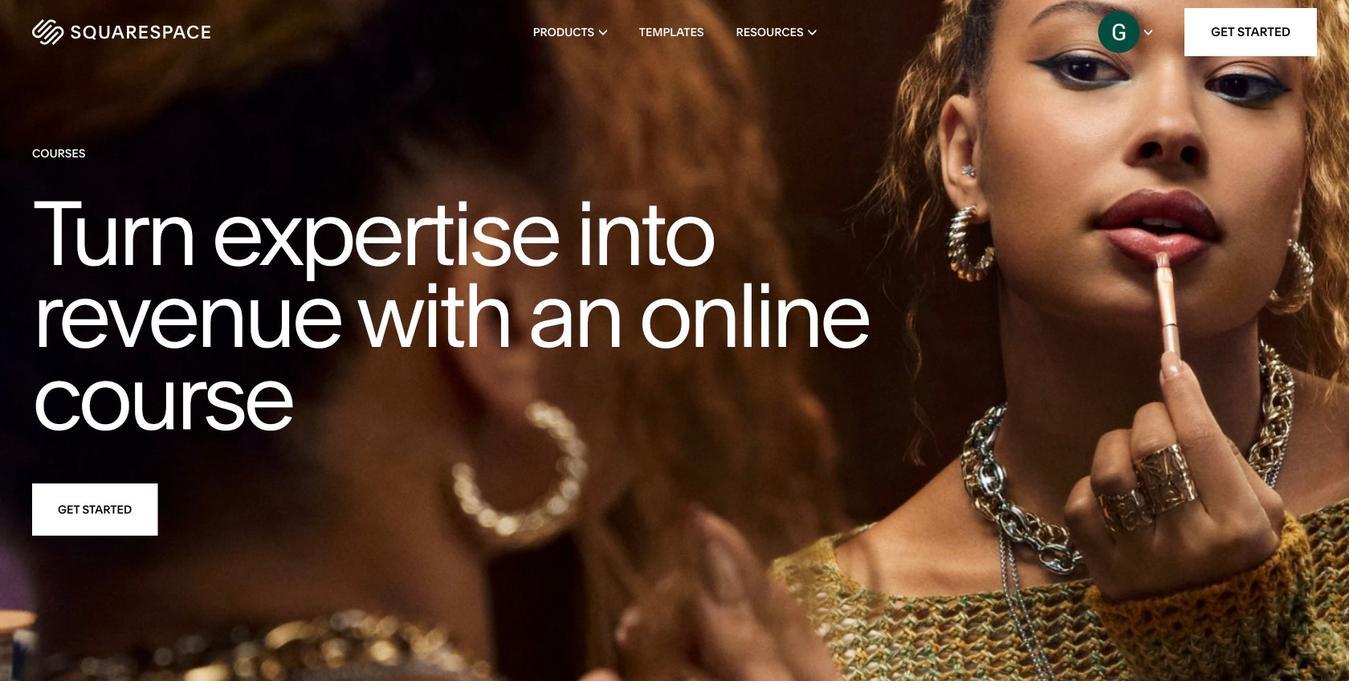 Task type: vqa. For each thing, say whether or not it's contained in the screenshot.
Start corresponding to Preview Reseda
no



Task type: locate. For each thing, give the bounding box(es) containing it.
a wooden bench with fitness props on it, in a room with blue walls. image
[[0, 0, 1350, 681]]



